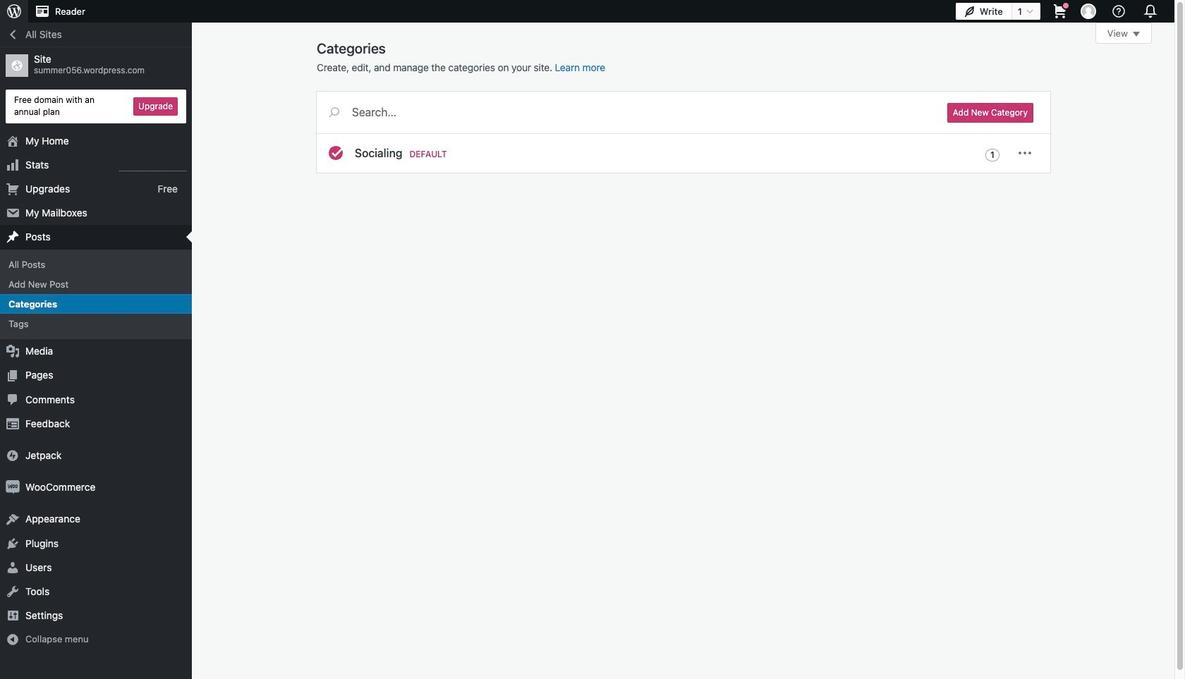 Task type: vqa. For each thing, say whether or not it's contained in the screenshot.
HELP "icon"
yes



Task type: describe. For each thing, give the bounding box(es) containing it.
socialing image
[[327, 145, 344, 162]]

manage your sites image
[[6, 3, 23, 20]]

Search search field
[[352, 92, 931, 133]]

highest hourly views 0 image
[[119, 162, 186, 171]]

2 img image from the top
[[6, 481, 20, 495]]

closed image
[[1133, 32, 1141, 37]]

1 img image from the top
[[6, 449, 20, 463]]



Task type: locate. For each thing, give the bounding box(es) containing it.
0 vertical spatial img image
[[6, 449, 20, 463]]

1 vertical spatial img image
[[6, 481, 20, 495]]

open search image
[[317, 104, 352, 121]]

img image
[[6, 449, 20, 463], [6, 481, 20, 495]]

my profile image
[[1081, 4, 1097, 19]]

my shopping cart image
[[1052, 3, 1069, 20]]

help image
[[1111, 3, 1128, 20]]

None search field
[[317, 92, 931, 133]]

main content
[[317, 23, 1153, 174]]

manage your notifications image
[[1141, 1, 1161, 21]]

toggle menu image
[[1017, 145, 1034, 162]]



